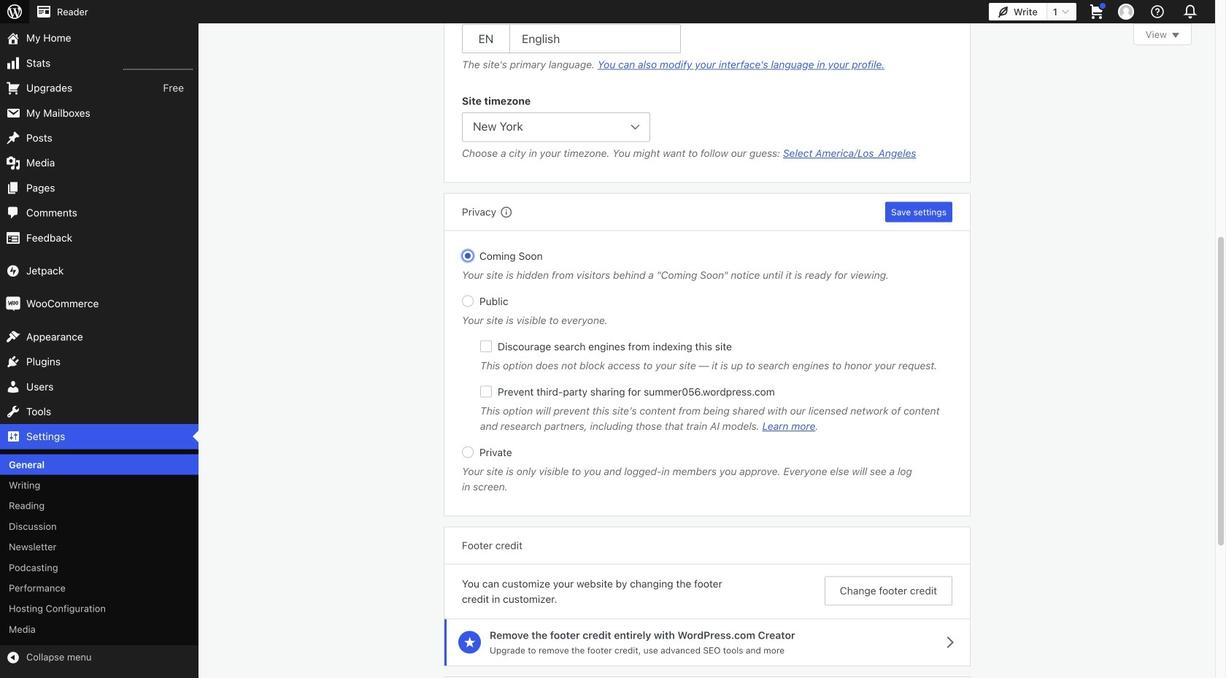 Task type: locate. For each thing, give the bounding box(es) containing it.
none radio inside group
[[462, 446, 474, 458]]

my profile image
[[1118, 4, 1134, 20]]

None radio
[[462, 250, 474, 262], [462, 295, 474, 307], [462, 250, 474, 262], [462, 295, 474, 307]]

None radio
[[462, 446, 474, 458]]

img image
[[6, 264, 20, 278], [6, 297, 20, 311]]

closed image
[[1172, 33, 1180, 38]]

manage your notifications image
[[1180, 1, 1201, 22]]

1 vertical spatial group
[[462, 93, 953, 165]]

1 group from the top
[[462, 5, 953, 76]]

0 vertical spatial group
[[462, 5, 953, 76]]

1 vertical spatial img image
[[6, 297, 20, 311]]

3 group from the top
[[462, 248, 953, 498]]

2 group from the top
[[462, 93, 953, 165]]

my shopping cart image
[[1088, 3, 1106, 20]]

2 vertical spatial group
[[462, 248, 953, 498]]

None checkbox
[[480, 340, 492, 352], [480, 386, 492, 397], [480, 340, 492, 352], [480, 386, 492, 397]]

0 vertical spatial img image
[[6, 264, 20, 278]]

manage your sites image
[[6, 3, 23, 20]]

group
[[462, 5, 953, 76], [462, 93, 953, 165], [462, 248, 953, 498]]



Task type: describe. For each thing, give the bounding box(es) containing it.
highest hourly views 0 image
[[123, 60, 193, 70]]

1 img image from the top
[[6, 264, 20, 278]]

more information image
[[499, 205, 512, 218]]

help image
[[1149, 3, 1167, 20]]

2 img image from the top
[[6, 297, 20, 311]]



Task type: vqa. For each thing, say whether or not it's contained in the screenshot.
the top keyboard_arrow_down image
no



